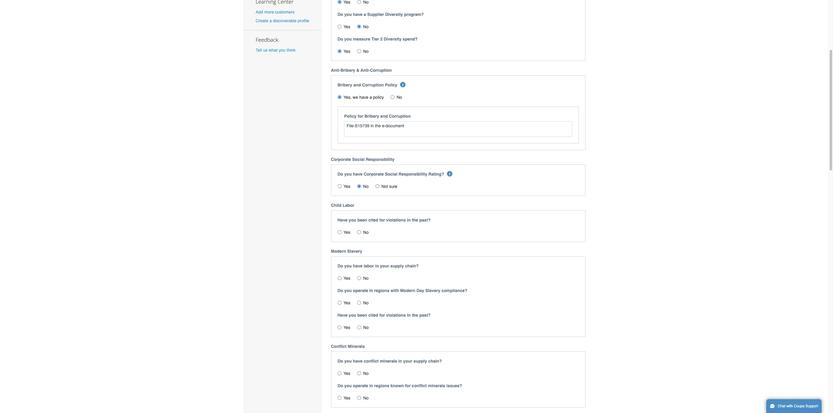 Task type: locate. For each thing, give the bounding box(es) containing it.
0 vertical spatial past?
[[419, 218, 431, 223]]

more
[[264, 10, 274, 14]]

None radio
[[357, 0, 361, 4], [357, 25, 361, 29], [357, 49, 361, 53], [338, 95, 342, 99], [338, 185, 342, 189], [357, 301, 361, 305], [338, 326, 342, 330], [357, 372, 361, 376], [338, 396, 342, 400], [357, 396, 361, 400], [357, 0, 361, 4], [357, 25, 361, 29], [357, 49, 361, 53], [338, 95, 342, 99], [338, 185, 342, 189], [357, 301, 361, 305], [338, 326, 342, 330], [357, 372, 361, 376], [338, 396, 342, 400], [357, 396, 361, 400]]

1 horizontal spatial your
[[403, 359, 412, 364]]

you inside "button"
[[279, 48, 286, 53]]

0 vertical spatial diversity
[[385, 12, 403, 17]]

support
[[806, 405, 818, 409]]

do you have labor in your supply chain?
[[338, 264, 419, 269]]

1 operate from the top
[[353, 289, 368, 293]]

have left labor
[[353, 264, 363, 269]]

do for do you have labor in your supply chain?
[[338, 264, 343, 269]]

no
[[363, 24, 369, 29], [363, 49, 369, 54], [397, 95, 402, 100], [363, 184, 369, 189], [363, 230, 369, 235], [363, 276, 369, 281], [363, 301, 369, 306], [363, 326, 369, 330], [363, 372, 369, 376], [363, 396, 369, 401]]

conflict minerals
[[331, 344, 365, 349]]

1 anti- from the left
[[331, 68, 341, 73]]

9 yes from the top
[[344, 396, 351, 401]]

1 vertical spatial regions
[[374, 384, 390, 389]]

a right create
[[270, 18, 272, 23]]

minerals up known
[[380, 359, 397, 364]]

0 vertical spatial and
[[354, 83, 361, 88]]

1 horizontal spatial responsibility
[[399, 172, 427, 177]]

1 yes from the top
[[344, 24, 351, 29]]

0 vertical spatial corruption
[[370, 68, 392, 73]]

1 vertical spatial minerals
[[428, 384, 445, 389]]

2 operate from the top
[[353, 384, 368, 389]]

1 vertical spatial policy
[[344, 114, 357, 119]]

for
[[358, 114, 363, 119], [380, 218, 385, 223], [380, 313, 385, 318], [405, 384, 411, 389]]

policy
[[385, 83, 398, 88], [344, 114, 357, 119]]

a
[[364, 12, 366, 17], [270, 18, 272, 23], [370, 95, 372, 100]]

you
[[344, 12, 352, 17], [344, 37, 352, 42], [279, 48, 286, 53], [344, 172, 352, 177], [349, 218, 356, 223], [344, 264, 352, 269], [344, 289, 352, 293], [349, 313, 356, 318], [344, 359, 352, 364], [344, 384, 352, 389]]

1 vertical spatial corporate
[[364, 172, 384, 177]]

1 vertical spatial diversity
[[384, 37, 402, 42]]

conflict right known
[[412, 384, 427, 389]]

known
[[391, 384, 404, 389]]

do you measure tier 2 diversity spend?
[[338, 37, 418, 42]]

additional information image for bribery and corruption policy
[[400, 82, 406, 88]]

modern
[[331, 249, 346, 254], [400, 289, 416, 293]]

your right labor
[[380, 264, 389, 269]]

chat with coupa support
[[778, 405, 818, 409]]

child labor
[[331, 203, 354, 208]]

1 been from the top
[[358, 218, 367, 223]]

your up do you operate in regions known for conflict minerals issues?
[[403, 359, 412, 364]]

regions down do you have labor in your supply chain?
[[374, 289, 390, 293]]

0 vertical spatial cited
[[369, 218, 378, 223]]

anti- right &
[[361, 68, 370, 73]]

responsibility
[[366, 157, 395, 162], [399, 172, 427, 177]]

0 vertical spatial regions
[[374, 289, 390, 293]]

with
[[391, 289, 399, 293], [787, 405, 793, 409]]

in
[[407, 218, 411, 223], [375, 264, 379, 269], [369, 289, 373, 293], [407, 313, 411, 318], [398, 359, 402, 364], [369, 384, 373, 389]]

create a discoverable profile
[[256, 18, 309, 23]]

diversity
[[385, 12, 403, 17], [384, 37, 402, 42]]

0 horizontal spatial social
[[352, 157, 365, 162]]

bribery down policy
[[365, 114, 379, 119]]

conflict down the minerals
[[364, 359, 379, 364]]

1 horizontal spatial policy
[[385, 83, 398, 88]]

1 regions from the top
[[374, 289, 390, 293]]

0 horizontal spatial corporate
[[331, 157, 351, 162]]

1 horizontal spatial supply
[[414, 359, 427, 364]]

0 horizontal spatial anti-
[[331, 68, 341, 73]]

1 vertical spatial with
[[787, 405, 793, 409]]

0 horizontal spatial additional information image
[[400, 82, 406, 88]]

anti- left &
[[331, 68, 341, 73]]

None radio
[[338, 0, 342, 4], [338, 25, 342, 29], [338, 49, 342, 53], [391, 95, 395, 99], [357, 185, 361, 189], [376, 185, 380, 189], [338, 231, 342, 234], [357, 231, 361, 234], [338, 277, 342, 280], [357, 277, 361, 280], [338, 301, 342, 305], [357, 326, 361, 330], [338, 372, 342, 376], [338, 0, 342, 4], [338, 25, 342, 29], [338, 49, 342, 53], [391, 95, 395, 99], [357, 185, 361, 189], [376, 185, 380, 189], [338, 231, 342, 234], [357, 231, 361, 234], [338, 277, 342, 280], [357, 277, 361, 280], [338, 301, 342, 305], [357, 326, 361, 330], [338, 372, 342, 376]]

1 past? from the top
[[419, 218, 431, 223]]

the
[[412, 218, 418, 223], [412, 313, 418, 318]]

0 horizontal spatial supply
[[390, 264, 404, 269]]

regions
[[374, 289, 390, 293], [374, 384, 390, 389]]

and
[[354, 83, 361, 88], [381, 114, 388, 119]]

0 vertical spatial violations
[[386, 218, 406, 223]]

2 have you been cited for violations in the past? from the top
[[338, 313, 431, 318]]

have down corporate social responsibility on the left top
[[353, 172, 363, 177]]

1 horizontal spatial anti-
[[361, 68, 370, 73]]

slavery
[[347, 249, 362, 254], [426, 289, 441, 293]]

0 horizontal spatial your
[[380, 264, 389, 269]]

labor
[[364, 264, 374, 269]]

labor
[[343, 203, 354, 208]]

modern slavery
[[331, 249, 362, 254]]

0 vertical spatial minerals
[[380, 359, 397, 364]]

3 do from the top
[[338, 172, 343, 177]]

diversity right supplier
[[385, 12, 403, 17]]

do
[[338, 12, 343, 17], [338, 37, 343, 42], [338, 172, 343, 177], [338, 264, 343, 269], [338, 289, 343, 293], [338, 359, 343, 364], [338, 384, 343, 389]]

0 horizontal spatial modern
[[331, 249, 346, 254]]

0 vertical spatial have you been cited for violations in the past?
[[338, 218, 431, 223]]

feedback
[[256, 36, 278, 43]]

2 vertical spatial bribery
[[365, 114, 379, 119]]

corruption for and
[[389, 114, 411, 119]]

and down policy
[[381, 114, 388, 119]]

0 vertical spatial policy
[[385, 83, 398, 88]]

0 vertical spatial slavery
[[347, 249, 362, 254]]

tell
[[256, 48, 262, 53]]

1 vertical spatial corruption
[[362, 83, 384, 88]]

chat with coupa support button
[[767, 400, 822, 414]]

5 do from the top
[[338, 289, 343, 293]]

1 horizontal spatial social
[[385, 172, 398, 177]]

anti-
[[331, 68, 341, 73], [361, 68, 370, 73]]

tier
[[372, 37, 379, 42]]

7 do from the top
[[338, 384, 343, 389]]

tell us what you think button
[[256, 47, 296, 53]]

1 horizontal spatial and
[[381, 114, 388, 119]]

do you have corporate social responsibility rating?
[[338, 172, 444, 177]]

violations
[[386, 218, 406, 223], [386, 313, 406, 318]]

0 vertical spatial operate
[[353, 289, 368, 293]]

responsibility up do you have corporate social responsibility rating?
[[366, 157, 395, 162]]

1 horizontal spatial chain?
[[428, 359, 442, 364]]

1 vertical spatial have
[[338, 313, 348, 318]]

1 violations from the top
[[386, 218, 406, 223]]

supply
[[390, 264, 404, 269], [414, 359, 427, 364]]

1 horizontal spatial slavery
[[426, 289, 441, 293]]

we
[[353, 95, 358, 100]]

0 horizontal spatial conflict
[[364, 359, 379, 364]]

0 vertical spatial additional information image
[[400, 82, 406, 88]]

yes,
[[344, 95, 352, 100]]

slavery right day
[[426, 289, 441, 293]]

2 vertical spatial corruption
[[389, 114, 411, 119]]

0 vertical spatial corporate
[[331, 157, 351, 162]]

2 regions from the top
[[374, 384, 390, 389]]

1 horizontal spatial corporate
[[364, 172, 384, 177]]

0 horizontal spatial slavery
[[347, 249, 362, 254]]

do you operate in regions with modern day slavery compliance?
[[338, 289, 467, 293]]

do for do you measure tier 2 diversity spend?
[[338, 37, 343, 42]]

1 vertical spatial operate
[[353, 384, 368, 389]]

1 horizontal spatial additional information image
[[447, 171, 452, 177]]

additional information image for do you have corporate social responsibility rating?
[[447, 171, 452, 177]]

have right we
[[359, 95, 369, 100]]

2 been from the top
[[358, 313, 367, 318]]

1 vertical spatial supply
[[414, 359, 427, 364]]

conflict
[[364, 359, 379, 364], [412, 384, 427, 389]]

0 horizontal spatial minerals
[[380, 359, 397, 364]]

yes
[[344, 24, 351, 29], [344, 49, 351, 54], [344, 184, 351, 189], [344, 230, 351, 235], [344, 276, 351, 281], [344, 301, 351, 306], [344, 326, 351, 330], [344, 372, 351, 376], [344, 396, 351, 401]]

1 vertical spatial cited
[[369, 313, 378, 318]]

corporate
[[331, 157, 351, 162], [364, 172, 384, 177]]

cited
[[369, 218, 378, 223], [369, 313, 378, 318]]

with inside "button"
[[787, 405, 793, 409]]

0 vertical spatial a
[[364, 12, 366, 17]]

have down the minerals
[[353, 359, 363, 364]]

0 vertical spatial been
[[358, 218, 367, 223]]

minerals left issues?
[[428, 384, 445, 389]]

2 violations from the top
[[386, 313, 406, 318]]

with left day
[[391, 289, 399, 293]]

1 vertical spatial modern
[[400, 289, 416, 293]]

have left supplier
[[353, 12, 363, 17]]

bribery left &
[[341, 68, 355, 73]]

1 horizontal spatial a
[[364, 12, 366, 17]]

have you been cited for violations in the past?
[[338, 218, 431, 223], [338, 313, 431, 318]]

rating?
[[429, 172, 444, 177]]

1 vertical spatial have you been cited for violations in the past?
[[338, 313, 431, 318]]

have for minerals
[[353, 359, 363, 364]]

0 horizontal spatial with
[[391, 289, 399, 293]]

operate for conflict
[[353, 384, 368, 389]]

program?
[[404, 12, 424, 17]]

3 yes from the top
[[344, 184, 351, 189]]

yes, we have a policy
[[344, 95, 384, 100]]

0 vertical spatial have
[[338, 218, 348, 223]]

been
[[358, 218, 367, 223], [358, 313, 367, 318]]

policy
[[373, 95, 384, 100]]

0 horizontal spatial responsibility
[[366, 157, 395, 162]]

a left policy
[[370, 95, 372, 100]]

1 vertical spatial conflict
[[412, 384, 427, 389]]

chain?
[[405, 264, 419, 269], [428, 359, 442, 364]]

0 horizontal spatial chain?
[[405, 264, 419, 269]]

1 the from the top
[[412, 218, 418, 223]]

6 yes from the top
[[344, 301, 351, 306]]

1 vertical spatial been
[[358, 313, 367, 318]]

1 vertical spatial violations
[[386, 313, 406, 318]]

1 vertical spatial slavery
[[426, 289, 441, 293]]

2 vertical spatial a
[[370, 95, 372, 100]]

your
[[380, 264, 389, 269], [403, 359, 412, 364]]

0 vertical spatial supply
[[390, 264, 404, 269]]

corruption
[[370, 68, 392, 73], [362, 83, 384, 88], [389, 114, 411, 119]]

with right the "chat" at the bottom right of page
[[787, 405, 793, 409]]

child
[[331, 203, 342, 208]]

bribery
[[341, 68, 355, 73], [338, 83, 352, 88], [365, 114, 379, 119]]

0 vertical spatial your
[[380, 264, 389, 269]]

2 do from the top
[[338, 37, 343, 42]]

Policy for Bribery and Corruption text field
[[344, 121, 573, 137]]

1 vertical spatial bribery
[[338, 83, 352, 88]]

a left supplier
[[364, 12, 366, 17]]

1 have from the top
[[338, 218, 348, 223]]

tell us what you think
[[256, 48, 296, 53]]

past?
[[419, 218, 431, 223], [419, 313, 431, 318]]

0 vertical spatial bribery
[[341, 68, 355, 73]]

and up we
[[354, 83, 361, 88]]

measure
[[353, 37, 370, 42]]

1 vertical spatial additional information image
[[447, 171, 452, 177]]

4 do from the top
[[338, 264, 343, 269]]

responsibility left rating?
[[399, 172, 427, 177]]

additional information image
[[400, 82, 406, 88], [447, 171, 452, 177]]

0 horizontal spatial and
[[354, 83, 361, 88]]

have for in
[[353, 264, 363, 269]]

1 vertical spatial a
[[270, 18, 272, 23]]

have
[[338, 218, 348, 223], [338, 313, 348, 318]]

1 vertical spatial social
[[385, 172, 398, 177]]

0 vertical spatial conflict
[[364, 359, 379, 364]]

social
[[352, 157, 365, 162], [385, 172, 398, 177]]

1 horizontal spatial modern
[[400, 289, 416, 293]]

operate
[[353, 289, 368, 293], [353, 384, 368, 389]]

slavery up do you have labor in your supply chain?
[[347, 249, 362, 254]]

6 do from the top
[[338, 359, 343, 364]]

have
[[353, 12, 363, 17], [359, 95, 369, 100], [353, 172, 363, 177], [353, 264, 363, 269], [353, 359, 363, 364]]

create
[[256, 18, 268, 23]]

1 vertical spatial past?
[[419, 313, 431, 318]]

0 vertical spatial chain?
[[405, 264, 419, 269]]

create a discoverable profile link
[[256, 18, 309, 23]]

0 vertical spatial responsibility
[[366, 157, 395, 162]]

profile
[[298, 18, 309, 23]]

1 vertical spatial the
[[412, 313, 418, 318]]

diversity right 2
[[384, 37, 402, 42]]

1 do from the top
[[338, 12, 343, 17]]

8 yes from the top
[[344, 372, 351, 376]]

1 vertical spatial responsibility
[[399, 172, 427, 177]]

bribery up "yes," on the left top of the page
[[338, 83, 352, 88]]

0 vertical spatial the
[[412, 218, 418, 223]]

sure
[[389, 184, 398, 189]]

1 horizontal spatial minerals
[[428, 384, 445, 389]]

coupa
[[794, 405, 805, 409]]

minerals
[[380, 359, 397, 364], [428, 384, 445, 389]]

2
[[380, 37, 383, 42]]

regions left known
[[374, 384, 390, 389]]

2 horizontal spatial a
[[370, 95, 372, 100]]

1 horizontal spatial with
[[787, 405, 793, 409]]



Task type: describe. For each thing, give the bounding box(es) containing it.
0 vertical spatial with
[[391, 289, 399, 293]]

have for social
[[353, 172, 363, 177]]

1 vertical spatial and
[[381, 114, 388, 119]]

bribery and corruption policy
[[338, 83, 398, 88]]

1 vertical spatial your
[[403, 359, 412, 364]]

add more customers link
[[256, 10, 295, 14]]

diversity for 2
[[384, 37, 402, 42]]

do you have a supplier diversity program?
[[338, 12, 424, 17]]

5 yes from the top
[[344, 276, 351, 281]]

day
[[417, 289, 424, 293]]

anti-bribery & anti-corruption
[[331, 68, 392, 73]]

do you operate in regions known for conflict minerals issues?
[[338, 384, 462, 389]]

corruption for anti-
[[370, 68, 392, 73]]

have for policy
[[359, 95, 369, 100]]

2 have from the top
[[338, 313, 348, 318]]

minerals
[[348, 344, 365, 349]]

compliance?
[[442, 289, 467, 293]]

issues?
[[447, 384, 462, 389]]

chat
[[778, 405, 786, 409]]

add more customers
[[256, 10, 295, 14]]

0 horizontal spatial policy
[[344, 114, 357, 119]]

do for do you have conflict minerals in your supply chain?
[[338, 359, 343, 364]]

supplier
[[367, 12, 384, 17]]

1 have you been cited for violations in the past? from the top
[[338, 218, 431, 223]]

2 past? from the top
[[419, 313, 431, 318]]

add
[[256, 10, 263, 14]]

2 yes from the top
[[344, 49, 351, 54]]

us
[[263, 48, 268, 53]]

&
[[357, 68, 360, 73]]

do for do you operate in regions known for conflict minerals issues?
[[338, 384, 343, 389]]

have for supplier
[[353, 12, 363, 17]]

4 yes from the top
[[344, 230, 351, 235]]

1 cited from the top
[[369, 218, 378, 223]]

conflict
[[331, 344, 347, 349]]

0 horizontal spatial a
[[270, 18, 272, 23]]

7 yes from the top
[[344, 326, 351, 330]]

0 vertical spatial social
[[352, 157, 365, 162]]

discoverable
[[273, 18, 297, 23]]

not
[[382, 184, 388, 189]]

spend?
[[403, 37, 418, 42]]

policy for bribery and corruption
[[344, 114, 411, 119]]

do for do you operate in regions with modern day slavery compliance?
[[338, 289, 343, 293]]

customers
[[275, 10, 295, 14]]

a for do
[[364, 12, 366, 17]]

1 vertical spatial chain?
[[428, 359, 442, 364]]

regions for with
[[374, 289, 390, 293]]

regions for known
[[374, 384, 390, 389]]

do you have conflict minerals in your supply chain?
[[338, 359, 442, 364]]

corporate social responsibility
[[331, 157, 395, 162]]

do for do you have corporate social responsibility rating?
[[338, 172, 343, 177]]

not sure
[[382, 184, 398, 189]]

do for do you have a supplier diversity program?
[[338, 12, 343, 17]]

0 vertical spatial modern
[[331, 249, 346, 254]]

a for yes,
[[370, 95, 372, 100]]

1 horizontal spatial conflict
[[412, 384, 427, 389]]

2 anti- from the left
[[361, 68, 370, 73]]

2 cited from the top
[[369, 313, 378, 318]]

think
[[287, 48, 296, 53]]

what
[[269, 48, 278, 53]]

diversity for supplier
[[385, 12, 403, 17]]

operate for labor
[[353, 289, 368, 293]]

2 the from the top
[[412, 313, 418, 318]]



Task type: vqa. For each thing, say whether or not it's contained in the screenshot.
first the regions from the bottom
yes



